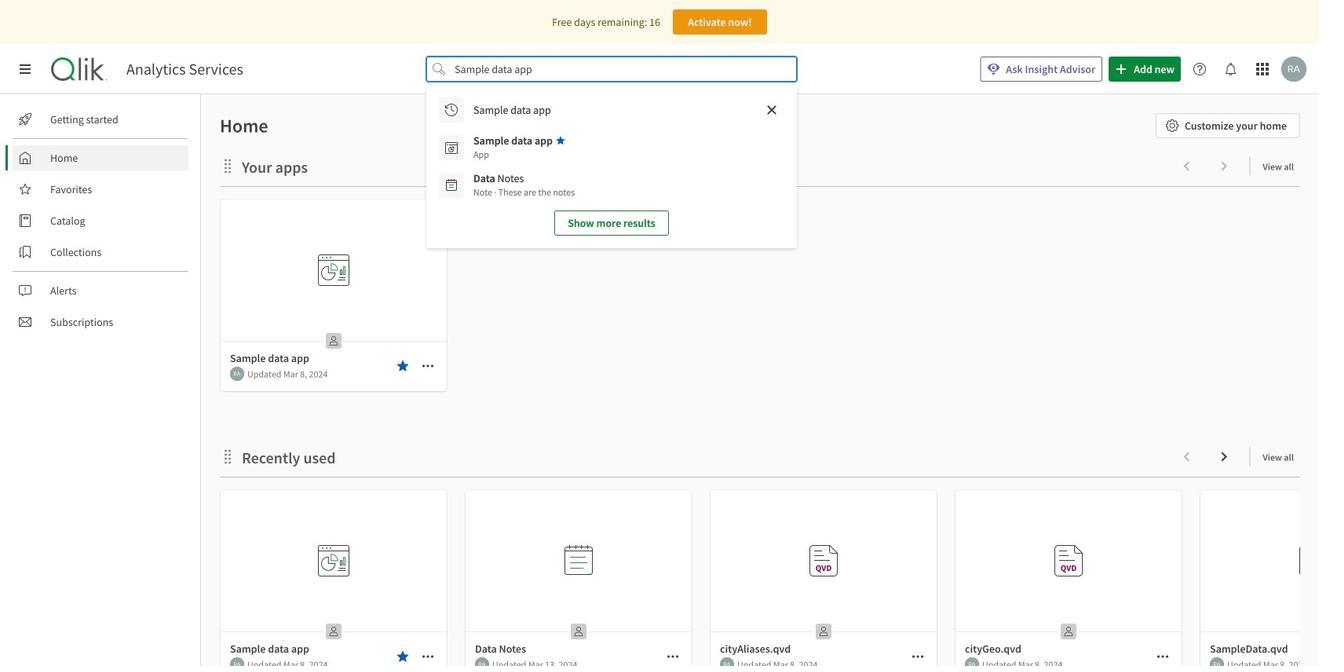 Task type: vqa. For each thing, say whether or not it's contained in the screenshot.
with within the Get started with visualizations Learn about apps and how to create one
no



Task type: describe. For each thing, give the bounding box(es) containing it.
1 more actions image from the left
[[422, 650, 434, 663]]

sample data app element
[[474, 134, 553, 148]]

1 vertical spatial move collection image
[[220, 449, 236, 465]]

analytics services element
[[126, 60, 243, 79]]

close sidebar menu image
[[19, 63, 31, 75]]

2 horizontal spatial ruby anderson image
[[1282, 57, 1307, 82]]

2 ruby anderson image from the left
[[475, 657, 489, 666]]

2 more actions image from the left
[[667, 650, 679, 663]]

0 vertical spatial move collection image
[[220, 158, 236, 174]]

1 remove from favorites image from the top
[[397, 360, 409, 372]]

4 ruby anderson image from the left
[[1210, 657, 1225, 666]]

3 more actions image from the left
[[912, 650, 925, 663]]

Search for content text field
[[452, 57, 772, 82]]

0 horizontal spatial ruby anderson image
[[230, 367, 244, 381]]

2 remove from favorites image from the top
[[397, 650, 409, 663]]



Task type: locate. For each thing, give the bounding box(es) containing it.
move collection image
[[220, 158, 236, 174], [220, 449, 236, 465]]

list box
[[433, 91, 791, 242]]

ruby anderson image
[[230, 657, 244, 666], [475, 657, 489, 666], [720, 657, 734, 666], [1210, 657, 1225, 666]]

navigation pane element
[[0, 101, 200, 341]]

1 ruby anderson image from the left
[[230, 657, 244, 666]]

0 horizontal spatial more actions image
[[422, 650, 434, 663]]

1 horizontal spatial ruby anderson image
[[965, 657, 979, 666]]

1 vertical spatial remove from favorites image
[[397, 650, 409, 663]]

1 vertical spatial ruby anderson image
[[230, 367, 244, 381]]

0 vertical spatial ruby anderson image
[[1282, 57, 1307, 82]]

ruby anderson image
[[1282, 57, 1307, 82], [230, 367, 244, 381], [965, 657, 979, 666]]

remove from favorites image
[[397, 360, 409, 372], [397, 650, 409, 663]]

more actions image
[[422, 360, 434, 372]]

main content
[[195, 94, 1320, 666]]

1 horizontal spatial more actions image
[[667, 650, 679, 663]]

ruby anderson element
[[230, 367, 244, 381], [230, 657, 244, 666], [475, 657, 489, 666], [720, 657, 734, 666], [965, 657, 979, 666], [1210, 657, 1225, 666]]

2 horizontal spatial more actions image
[[912, 650, 925, 663]]

0 vertical spatial remove from favorites image
[[397, 360, 409, 372]]

these are the notes element
[[474, 185, 575, 200]]

3 ruby anderson image from the left
[[720, 657, 734, 666]]

2 vertical spatial ruby anderson image
[[965, 657, 979, 666]]

more actions image
[[422, 650, 434, 663], [667, 650, 679, 663], [912, 650, 925, 663]]



